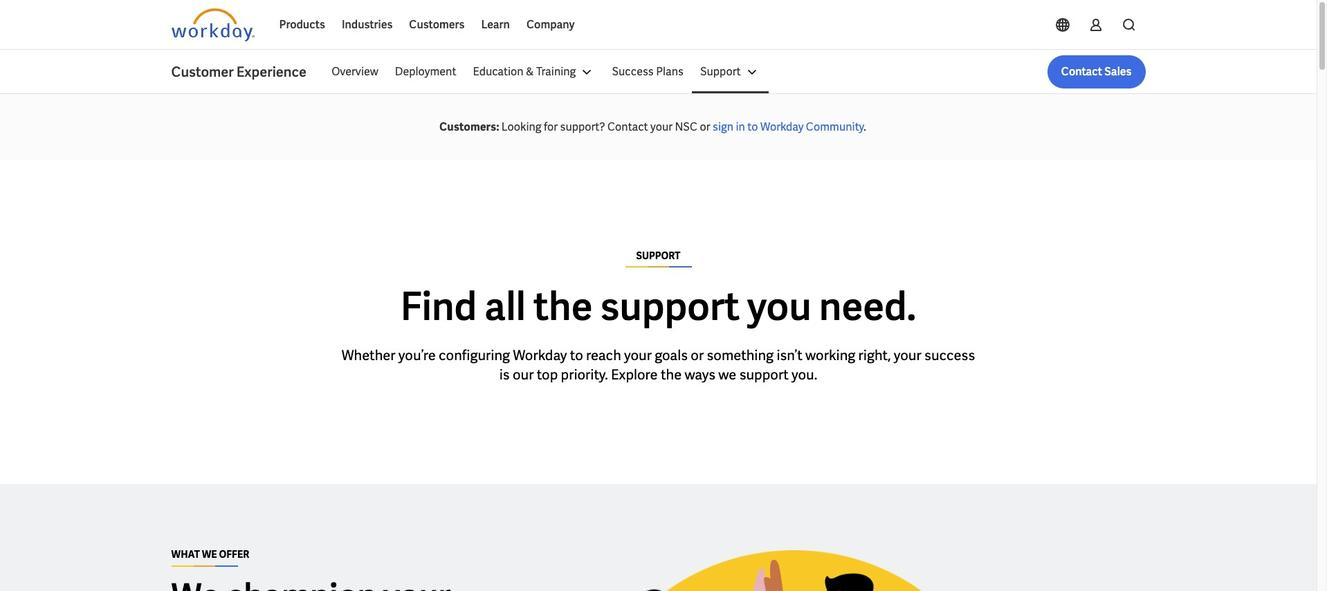 Task type: vqa. For each thing, say whether or not it's contained in the screenshot.
top on the left bottom
yes



Task type: locate. For each thing, give the bounding box(es) containing it.
contact left sales
[[1061, 64, 1102, 79]]

support up the goals
[[600, 282, 740, 332]]

ways
[[685, 366, 715, 384]]

looking
[[501, 120, 542, 134]]

education
[[473, 64, 524, 79]]

you're
[[398, 347, 436, 365]]

1 vertical spatial contact
[[607, 120, 648, 134]]

or
[[700, 120, 710, 134], [691, 347, 704, 365]]

whether
[[342, 347, 395, 365]]

configuring
[[439, 347, 510, 365]]

0 horizontal spatial contact
[[607, 120, 648, 134]]

1 horizontal spatial contact
[[1061, 64, 1102, 79]]

support inside whether you're configuring workday to reach your goals or something isn't working right, your success is our top priority. explore the ways we support you.
[[739, 366, 789, 384]]

for
[[544, 120, 558, 134]]

0 vertical spatial contact
[[1061, 64, 1102, 79]]

top
[[537, 366, 558, 384]]

support
[[600, 282, 740, 332], [739, 366, 789, 384]]

is
[[499, 366, 510, 384]]

support
[[700, 64, 741, 79]]

.
[[864, 120, 866, 134]]

success
[[612, 64, 654, 79]]

right,
[[858, 347, 891, 365]]

find all the support you need.
[[400, 282, 916, 332]]

1 vertical spatial or
[[691, 347, 704, 365]]

industries button
[[333, 8, 401, 42]]

1 vertical spatial the
[[661, 366, 682, 384]]

reach
[[586, 347, 621, 365]]

or up ways
[[691, 347, 704, 365]]

success
[[924, 347, 975, 365]]

contact right support?
[[607, 120, 648, 134]]

education & training
[[473, 64, 576, 79]]

whether you're configuring workday to reach your goals or something isn't working right, your success is our top priority. explore the ways we support you.
[[342, 347, 975, 384]]

go to the homepage image
[[171, 8, 254, 42]]

your up "explore"
[[624, 347, 652, 365]]

we
[[202, 549, 217, 561]]

your
[[650, 120, 673, 134], [624, 347, 652, 365], [894, 347, 921, 365]]

list
[[323, 55, 1145, 89]]

customers: looking for support? contact your nsc or
[[439, 120, 713, 134]]

or right nsc
[[700, 120, 710, 134]]

contact
[[1061, 64, 1102, 79], [607, 120, 648, 134]]

you.
[[792, 366, 817, 384]]

we
[[718, 366, 736, 384]]

menu
[[323, 55, 768, 89]]

offer
[[219, 549, 249, 561]]

customers button
[[401, 8, 473, 42]]

0 vertical spatial support
[[600, 282, 740, 332]]

contact sales
[[1061, 64, 1132, 79]]

deployment link
[[387, 55, 465, 89]]

0 vertical spatial the
[[533, 282, 593, 332]]

training
[[536, 64, 576, 79]]

working
[[805, 347, 855, 365]]

the down the goals
[[661, 366, 682, 384]]

all
[[484, 282, 526, 332]]

the
[[533, 282, 593, 332], [661, 366, 682, 384]]

or inside whether you're configuring workday to reach your goals or something isn't working right, your success is our top priority. explore the ways we support you.
[[691, 347, 704, 365]]

the up to
[[533, 282, 593, 332]]

products
[[279, 17, 325, 32]]

support down something
[[739, 366, 789, 384]]

1 vertical spatial support
[[739, 366, 789, 384]]

1 horizontal spatial the
[[661, 366, 682, 384]]

0 vertical spatial or
[[700, 120, 710, 134]]



Task type: describe. For each thing, give the bounding box(es) containing it.
menu containing overview
[[323, 55, 768, 89]]

you
[[747, 282, 811, 332]]

contact inside contact sales link
[[1061, 64, 1102, 79]]

learn button
[[473, 8, 518, 42]]

0 horizontal spatial the
[[533, 282, 593, 332]]

your right right,
[[894, 347, 921, 365]]

company button
[[518, 8, 583, 42]]

people high-fiving image
[[503, 551, 1145, 592]]

customers
[[409, 17, 465, 32]]

customer experience link
[[171, 62, 323, 82]]

support?
[[560, 120, 605, 134]]

what
[[171, 549, 200, 561]]

products button
[[271, 8, 333, 42]]

your left nsc
[[650, 120, 673, 134]]

experience
[[236, 63, 307, 81]]

success plans link
[[604, 55, 692, 89]]

&
[[526, 64, 534, 79]]

learn
[[481, 17, 510, 32]]

workday
[[513, 347, 567, 365]]

the inside whether you're configuring workday to reach your goals or something isn't working right, your success is our top priority. explore the ways we support you.
[[661, 366, 682, 384]]

priority.
[[561, 366, 608, 384]]

education & training button
[[465, 55, 604, 89]]

industries
[[342, 17, 393, 32]]

list containing overview
[[323, 55, 1145, 89]]

something
[[707, 347, 774, 365]]

find
[[400, 282, 477, 332]]

deployment
[[395, 64, 456, 79]]

customer
[[171, 63, 234, 81]]

plans
[[656, 64, 684, 79]]

overview link
[[323, 55, 387, 89]]

success plans
[[612, 64, 684, 79]]

customer experience
[[171, 63, 307, 81]]

sales
[[1104, 64, 1132, 79]]

overview
[[331, 64, 378, 79]]

nsc
[[675, 120, 697, 134]]

to
[[570, 347, 583, 365]]

company
[[526, 17, 575, 32]]

isn't
[[777, 347, 802, 365]]

what we offer
[[171, 549, 249, 561]]

goals
[[655, 347, 688, 365]]

customers:
[[439, 120, 499, 134]]

support
[[636, 250, 681, 262]]

support button
[[692, 55, 768, 89]]

explore
[[611, 366, 658, 384]]

need.
[[819, 282, 916, 332]]

contact sales link
[[1047, 55, 1145, 89]]

our
[[513, 366, 534, 384]]



